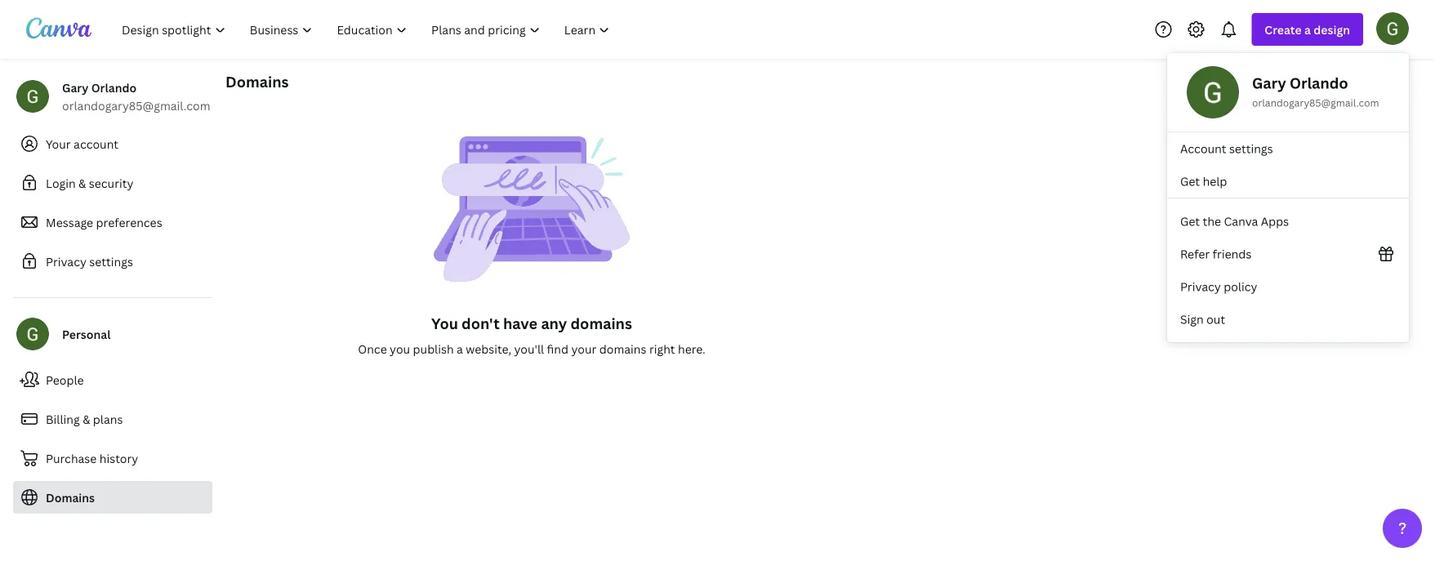 Task type: vqa. For each thing, say whether or not it's contained in the screenshot.
7th Group from right
no



Task type: describe. For each thing, give the bounding box(es) containing it.
top level navigation element
[[111, 13, 624, 46]]

get for get the canva apps
[[1180, 214, 1200, 229]]

login & security link
[[13, 167, 212, 199]]

create a design button
[[1252, 13, 1363, 46]]

plans
[[93, 411, 123, 427]]

account settings
[[1180, 141, 1273, 156]]

settings for account settings
[[1229, 141, 1273, 156]]

privacy for privacy settings
[[46, 254, 86, 269]]

security
[[89, 175, 133, 191]]

refer
[[1180, 246, 1210, 262]]

privacy for privacy policy
[[1180, 279, 1221, 294]]

have
[[503, 313, 538, 333]]

friends
[[1213, 246, 1252, 262]]

domains link
[[13, 481, 212, 514]]

you
[[390, 341, 410, 357]]

list containing account settings
[[1167, 132, 1409, 198]]

1 vertical spatial domains
[[599, 341, 646, 357]]

billing
[[46, 411, 80, 427]]

you don't have any domains once you publish a website, you'll find your domains right here.
[[358, 313, 705, 357]]

gary inside gary orlando menu
[[1252, 73, 1286, 93]]

get the canva apps link
[[1167, 205, 1409, 238]]

personal
[[62, 326, 111, 342]]

out
[[1206, 312, 1225, 327]]

your
[[571, 341, 596, 357]]

account
[[74, 136, 118, 152]]

create a design
[[1265, 22, 1350, 37]]

orlandogary85@gmail.com inside gary orlando menu
[[1252, 96, 1379, 109]]

message preferences link
[[13, 206, 212, 238]]

purchase history
[[46, 450, 138, 466]]

privacy settings link
[[13, 245, 212, 278]]

you'll
[[514, 341, 544, 357]]

any
[[541, 313, 567, 333]]

sign
[[1180, 312, 1204, 327]]

gary orlando orlandogary85@gmail.com inside gary orlando menu
[[1252, 73, 1379, 109]]

get help button
[[1167, 165, 1409, 198]]

sign out button
[[1167, 303, 1409, 336]]

purchase
[[46, 450, 97, 466]]

message preferences
[[46, 214, 162, 230]]



Task type: locate. For each thing, give the bounding box(es) containing it.
gary orlando orlandogary85@gmail.com down create a design
[[1252, 73, 1379, 109]]

1 horizontal spatial privacy
[[1180, 279, 1221, 294]]

1 get from the top
[[1180, 173, 1200, 189]]

privacy inside list
[[1180, 279, 1221, 294]]

0 vertical spatial get
[[1180, 173, 1200, 189]]

0 horizontal spatial gary
[[62, 80, 88, 95]]

orlando inside menu
[[1290, 73, 1348, 93]]

& right login
[[78, 175, 86, 191]]

billing & plans
[[46, 411, 123, 427]]

once
[[358, 341, 387, 357]]

privacy down message
[[46, 254, 86, 269]]

&
[[78, 175, 86, 191], [83, 411, 90, 427]]

0 horizontal spatial privacy
[[46, 254, 86, 269]]

1 vertical spatial a
[[457, 341, 463, 357]]

privacy policy
[[1180, 279, 1257, 294]]

1 vertical spatial list
[[1167, 205, 1409, 336]]

0 vertical spatial &
[[78, 175, 86, 191]]

2 get from the top
[[1180, 214, 1200, 229]]

here.
[[678, 341, 705, 357]]

account settings link
[[1167, 132, 1409, 165]]

orlandogary85@gmail.com
[[1252, 96, 1379, 109], [62, 98, 210, 113]]

privacy up sign out on the right
[[1180, 279, 1221, 294]]

domains
[[225, 71, 289, 91], [46, 490, 95, 505]]

gary up your account
[[62, 80, 88, 95]]

0 vertical spatial privacy
[[46, 254, 86, 269]]

orlando down create a design
[[1290, 73, 1348, 93]]

1 horizontal spatial orlando
[[1290, 73, 1348, 93]]

orlando
[[1290, 73, 1348, 93], [91, 80, 137, 95]]

a right "publish"
[[457, 341, 463, 357]]

get help
[[1180, 173, 1227, 189]]

1 horizontal spatial gary orlando orlandogary85@gmail.com
[[1252, 73, 1379, 109]]

domains up your
[[570, 313, 632, 333]]

privacy policy link
[[1167, 270, 1409, 303]]

1 horizontal spatial settings
[[1229, 141, 1273, 156]]

0 horizontal spatial domains
[[46, 490, 95, 505]]

0 horizontal spatial a
[[457, 341, 463, 357]]

get left the
[[1180, 214, 1200, 229]]

0 horizontal spatial settings
[[89, 254, 133, 269]]

help
[[1203, 173, 1227, 189]]

orlandogary85@gmail.com up account settings link
[[1252, 96, 1379, 109]]

1 vertical spatial domains
[[46, 490, 95, 505]]

orlandogary85@gmail.com up 'your account' link
[[62, 98, 210, 113]]

find
[[547, 341, 568, 357]]

policy
[[1224, 279, 1257, 294]]

settings
[[1229, 141, 1273, 156], [89, 254, 133, 269]]

people link
[[13, 363, 212, 396]]

don't
[[462, 313, 500, 333]]

get inside button
[[1180, 173, 1200, 189]]

& left plans
[[83, 411, 90, 427]]

1 vertical spatial get
[[1180, 214, 1200, 229]]

a left "design"
[[1304, 22, 1311, 37]]

right
[[649, 341, 675, 357]]

gary orlando image
[[1376, 12, 1409, 45]]

1 vertical spatial settings
[[89, 254, 133, 269]]

settings for privacy settings
[[89, 254, 133, 269]]

your
[[46, 136, 71, 152]]

your account
[[46, 136, 118, 152]]

1 horizontal spatial a
[[1304, 22, 1311, 37]]

you
[[431, 313, 458, 333]]

& for billing
[[83, 411, 90, 427]]

0 horizontal spatial gary orlando orlandogary85@gmail.com
[[62, 80, 210, 113]]

get the canva apps
[[1180, 214, 1289, 229]]

your account link
[[13, 127, 212, 160]]

login
[[46, 175, 76, 191]]

1 horizontal spatial gary
[[1252, 73, 1286, 93]]

orlando up 'your account' link
[[91, 80, 137, 95]]

gary down create
[[1252, 73, 1286, 93]]

privacy settings
[[46, 254, 133, 269]]

get
[[1180, 173, 1200, 189], [1180, 214, 1200, 229]]

purchase history link
[[13, 442, 212, 475]]

sign out
[[1180, 312, 1225, 327]]

login & security
[[46, 175, 133, 191]]

website,
[[466, 341, 511, 357]]

a inside dropdown button
[[1304, 22, 1311, 37]]

0 horizontal spatial orlando
[[91, 80, 137, 95]]

0 horizontal spatial orlandogary85@gmail.com
[[62, 98, 210, 113]]

publish
[[413, 341, 454, 357]]

the
[[1203, 214, 1221, 229]]

list
[[1167, 132, 1409, 198], [1167, 205, 1409, 336]]

gary
[[1252, 73, 1286, 93], [62, 80, 88, 95]]

settings inside list
[[1229, 141, 1273, 156]]

billing & plans link
[[13, 403, 212, 435]]

1 list from the top
[[1167, 132, 1409, 198]]

1 horizontal spatial orlandogary85@gmail.com
[[1252, 96, 1379, 109]]

preferences
[[96, 214, 162, 230]]

get left help
[[1180, 173, 1200, 189]]

refer friends link
[[1167, 238, 1409, 270]]

people
[[46, 372, 84, 388]]

apps
[[1261, 214, 1289, 229]]

1 horizontal spatial domains
[[225, 71, 289, 91]]

gary orlando orlandogary85@gmail.com
[[1252, 73, 1379, 109], [62, 80, 210, 113]]

message
[[46, 214, 93, 230]]

canva
[[1224, 214, 1258, 229]]

history
[[99, 450, 138, 466]]

a inside you don't have any domains once you publish a website, you'll find your domains right here.
[[457, 341, 463, 357]]

account
[[1180, 141, 1226, 156]]

0 vertical spatial list
[[1167, 132, 1409, 198]]

1 vertical spatial &
[[83, 411, 90, 427]]

1 vertical spatial privacy
[[1180, 279, 1221, 294]]

gary orlando orlandogary85@gmail.com up 'your account' link
[[62, 80, 210, 113]]

a
[[1304, 22, 1311, 37], [457, 341, 463, 357]]

design
[[1314, 22, 1350, 37]]

domains right your
[[599, 341, 646, 357]]

0 vertical spatial domains
[[225, 71, 289, 91]]

create
[[1265, 22, 1302, 37]]

2 list from the top
[[1167, 205, 1409, 336]]

gary orlando menu
[[1167, 53, 1409, 342]]

0 vertical spatial a
[[1304, 22, 1311, 37]]

get for get help
[[1180, 173, 1200, 189]]

0 vertical spatial domains
[[570, 313, 632, 333]]

settings right account at the top right
[[1229, 141, 1273, 156]]

refer friends
[[1180, 246, 1252, 262]]

settings down the 'message preferences' 'link'
[[89, 254, 133, 269]]

privacy
[[46, 254, 86, 269], [1180, 279, 1221, 294]]

domains
[[570, 313, 632, 333], [599, 341, 646, 357]]

list containing get the canva apps
[[1167, 205, 1409, 336]]

& for login
[[78, 175, 86, 191]]

0 vertical spatial settings
[[1229, 141, 1273, 156]]



